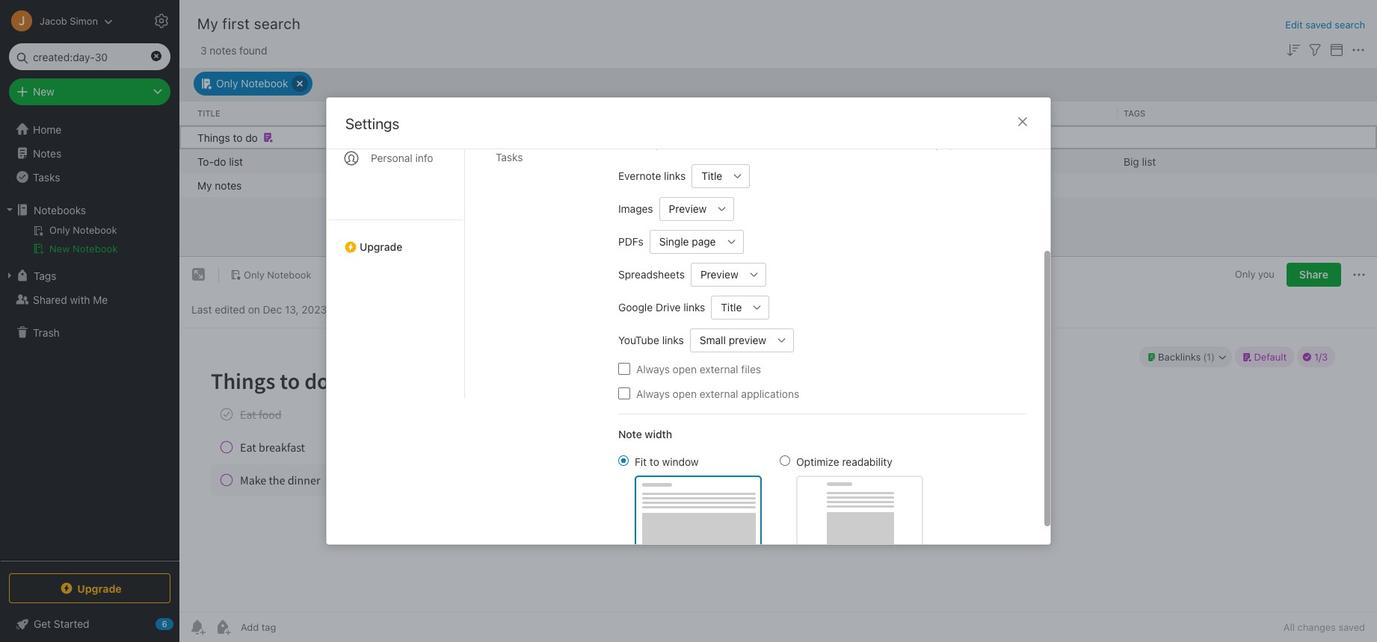 Task type: vqa. For each thing, say whether or not it's contained in the screenshot.
the icon
no



Task type: describe. For each thing, give the bounding box(es) containing it.
links down drive
[[662, 334, 684, 347]]

edit
[[1285, 19, 1303, 31]]

to-
[[197, 155, 214, 167]]

tasks button
[[0, 165, 179, 189]]

my first search
[[197, 15, 301, 32]]

notebooks
[[34, 204, 86, 216]]

tags inside button
[[34, 270, 56, 282]]

preview for spreadsheets
[[700, 268, 738, 281]]

personal info
[[371, 152, 433, 164]]

external for files
[[700, 363, 738, 376]]

drive
[[656, 301, 681, 314]]

1 vertical spatial upgrade button
[[9, 574, 170, 604]]

me
[[93, 293, 108, 306]]

google drive links
[[618, 301, 705, 314]]

31
[[725, 155, 736, 167]]

6 min ago for 33 min ago
[[585, 179, 632, 191]]

tasks inside tab
[[496, 151, 523, 164]]

my for my first search
[[197, 15, 218, 32]]

attachments.
[[819, 138, 879, 150]]

edit saved search button
[[1285, 18, 1365, 33]]

Optimize readability radio
[[780, 456, 790, 466]]

width
[[645, 428, 672, 441]]

my notes
[[197, 179, 242, 191]]

notes for 3
[[210, 44, 237, 56]]

option group containing fit to window
[[618, 454, 923, 549]]

notebook for new notebook button
[[73, 243, 118, 255]]

1 horizontal spatial upgrade button
[[327, 220, 464, 259]]

upgrade for the rightmost upgrade popup button
[[360, 241, 402, 253]]

fit
[[635, 456, 647, 468]]

personal
[[371, 152, 412, 164]]

dec
[[263, 303, 282, 316]]

only down what
[[866, 155, 888, 167]]

small preview button
[[690, 329, 770, 353]]

close image
[[1014, 113, 1032, 131]]

settings inside tooltip
[[188, 14, 227, 26]]

your
[[655, 138, 675, 150]]

edited
[[215, 303, 245, 316]]

row group containing things to do
[[179, 125, 1377, 197]]

title button for google drive links
[[711, 296, 746, 320]]

note
[[618, 428, 642, 441]]

notebook for the bottommost only notebook button
[[267, 269, 311, 281]]

open for always open external files
[[673, 363, 697, 376]]

optimize
[[796, 456, 839, 468]]

page
[[692, 236, 716, 248]]

applications
[[741, 388, 799, 400]]

single page button
[[650, 230, 720, 254]]

notes
[[33, 147, 61, 160]]

window
[[662, 456, 699, 468]]

options?
[[943, 138, 984, 150]]

saved inside button
[[1306, 19, 1332, 31]]

first
[[222, 15, 250, 32]]

external for applications
[[700, 388, 738, 400]]

shared
[[33, 293, 67, 306]]

edit saved search
[[1285, 19, 1365, 31]]

links left and
[[777, 138, 797, 150]]

ago up images
[[614, 179, 632, 191]]

things to do
[[197, 131, 258, 144]]

3 notes found
[[200, 44, 267, 56]]

preview
[[729, 334, 766, 347]]

shared with me link
[[0, 288, 179, 312]]

files
[[741, 363, 761, 376]]

preview for images
[[669, 203, 707, 215]]

only left you
[[1235, 269, 1256, 281]]

search for my first search
[[254, 15, 301, 32]]

ago down choose
[[614, 155, 632, 167]]

last edited on dec 13, 2023
[[191, 303, 327, 316]]

choose your default views for new links and attachments.
[[618, 138, 879, 150]]

evernote
[[618, 170, 661, 182]]

2023
[[301, 303, 327, 316]]

Choose default view option for PDFs field
[[650, 230, 744, 254]]

my for my notes
[[197, 179, 212, 191]]

Choose default view option for Evernote links field
[[692, 164, 750, 188]]

with
[[70, 293, 90, 306]]

to for fit
[[650, 456, 659, 468]]

always open external applications
[[636, 388, 799, 400]]

single page
[[659, 236, 716, 248]]

google
[[618, 301, 653, 314]]

and
[[800, 138, 817, 150]]

things
[[197, 131, 230, 144]]

notes link
[[0, 141, 179, 165]]

share button
[[1287, 263, 1341, 287]]

last
[[191, 303, 212, 316]]

small
[[700, 334, 726, 347]]

always for always open external applications
[[636, 388, 670, 400]]

6 for 33 min ago
[[585, 179, 591, 191]]

add tag image
[[214, 619, 232, 637]]

for
[[740, 138, 753, 150]]

tags button
[[0, 264, 179, 288]]

changes
[[1298, 622, 1336, 634]]

upgrade for the bottom upgrade popup button
[[77, 583, 122, 595]]

0 horizontal spatial do
[[214, 155, 226, 167]]

33
[[725, 179, 738, 191]]

new for new notebook
[[49, 243, 70, 255]]

single
[[659, 236, 689, 248]]

Fit to window radio
[[618, 456, 629, 466]]

33 min ago
[[725, 179, 779, 191]]

Choose default view option for Google Drive links field
[[711, 296, 770, 320]]

note width
[[618, 428, 672, 441]]

tree containing home
[[0, 117, 179, 561]]

trash
[[33, 326, 60, 339]]

to-do list
[[197, 155, 243, 167]]

settings tooltip
[[166, 6, 239, 36]]

optimize readability
[[796, 456, 892, 468]]

31 min ago
[[725, 155, 778, 167]]

are
[[909, 138, 924, 150]]

settings image
[[153, 12, 170, 30]]

tab list containing personal info
[[327, 3, 465, 398]]

all
[[1284, 622, 1295, 634]]

to for things
[[233, 131, 243, 144]]

only notebook for the bottommost only notebook button
[[244, 269, 311, 281]]

shared with me
[[33, 293, 108, 306]]

only you
[[1235, 269, 1275, 281]]

readability
[[842, 456, 892, 468]]

title for evernote links
[[701, 170, 722, 182]]

small preview
[[700, 334, 766, 347]]

on
[[248, 303, 260, 316]]



Task type: locate. For each thing, give the bounding box(es) containing it.
1 horizontal spatial upgrade
[[360, 241, 402, 253]]

1 horizontal spatial saved
[[1339, 622, 1365, 634]]

1 vertical spatial tags
[[34, 270, 56, 282]]

ago down 31 min ago
[[761, 179, 779, 191]]

1 vertical spatial only notebook button
[[225, 265, 317, 286]]

Always open external applications checkbox
[[618, 388, 630, 400]]

youtube
[[618, 334, 659, 347]]

1 row group from the top
[[179, 101, 1377, 125]]

None search field
[[19, 43, 160, 70]]

open down always open external files
[[673, 388, 697, 400]]

big
[[1124, 155, 1139, 167]]

new notebook
[[49, 243, 118, 255]]

column header
[[866, 107, 1112, 119]]

1 6 from the top
[[585, 155, 591, 167]]

new
[[33, 85, 54, 98], [49, 243, 70, 255]]

0 horizontal spatial saved
[[1306, 19, 1332, 31]]

preview down 'page'
[[700, 268, 738, 281]]

1 horizontal spatial search
[[1335, 19, 1365, 31]]

preview inside choose default view option for spreadsheets field
[[700, 268, 738, 281]]

ago down new
[[760, 155, 778, 167]]

2 external from the top
[[700, 388, 738, 400]]

preview up single page on the top
[[669, 203, 707, 215]]

0 horizontal spatial search
[[254, 15, 301, 32]]

only notebook down what
[[866, 155, 938, 167]]

pdfs
[[618, 236, 644, 248]]

views
[[712, 138, 738, 150]]

external
[[700, 363, 738, 376], [700, 388, 738, 400]]

only down 3 notes found
[[216, 77, 238, 90]]

list down the things to do
[[229, 155, 243, 167]]

my down to-
[[197, 179, 212, 191]]

0 horizontal spatial settings
[[188, 14, 227, 26]]

links right drive
[[684, 301, 705, 314]]

0 horizontal spatial to
[[233, 131, 243, 144]]

preview button for spreadsheets
[[691, 263, 742, 287]]

6 for 31 min ago
[[585, 155, 591, 167]]

1 vertical spatial new
[[49, 243, 70, 255]]

always right always open external files option at left
[[636, 363, 670, 376]]

1 horizontal spatial tags
[[1124, 108, 1145, 118]]

2 open from the top
[[673, 388, 697, 400]]

row group containing title
[[179, 101, 1377, 125]]

notebook down found
[[241, 77, 288, 90]]

big list
[[1124, 155, 1156, 167]]

preview button
[[659, 197, 710, 221], [691, 263, 742, 287]]

only notebook button down found
[[194, 71, 313, 95]]

do right things
[[245, 131, 258, 144]]

2 vertical spatial title
[[721, 301, 742, 314]]

do
[[245, 131, 258, 144], [214, 155, 226, 167]]

1 always from the top
[[636, 363, 670, 376]]

tab list
[[327, 3, 465, 398]]

upgrade inside tab list
[[360, 241, 402, 253]]

notebook for the top only notebook button
[[241, 77, 288, 90]]

new up home
[[33, 85, 54, 98]]

tasks tab
[[484, 145, 594, 170]]

0 vertical spatial title button
[[692, 164, 726, 188]]

0 vertical spatial do
[[245, 131, 258, 144]]

preview
[[669, 203, 707, 215], [700, 268, 738, 281]]

min
[[594, 155, 612, 167], [739, 155, 757, 167], [594, 179, 612, 191], [741, 179, 758, 191]]

external up always open external applications
[[700, 363, 738, 376]]

only notebook button
[[194, 71, 313, 95], [225, 265, 317, 286]]

2 row group from the top
[[179, 125, 1377, 197]]

0 vertical spatial preview button
[[659, 197, 710, 221]]

13,
[[285, 303, 299, 316]]

preview button down 'page'
[[691, 263, 742, 287]]

only notebook button up dec
[[225, 265, 317, 286]]

found
[[239, 44, 267, 56]]

only notebook down found
[[216, 77, 288, 90]]

links down your
[[664, 170, 686, 182]]

add a reminder image
[[188, 619, 206, 637]]

1 vertical spatial external
[[700, 388, 738, 400]]

expand note image
[[190, 266, 208, 284]]

0 vertical spatial 6 min ago
[[585, 155, 632, 167]]

only notebook for the top only notebook button
[[216, 77, 288, 90]]

new for new
[[33, 85, 54, 98]]

6 min ago
[[585, 155, 632, 167], [585, 179, 632, 191]]

0 vertical spatial tasks
[[496, 151, 523, 164]]

always for always open external files
[[636, 363, 670, 376]]

2 vertical spatial only notebook
[[244, 269, 311, 281]]

what
[[882, 138, 906, 150]]

preview inside field
[[669, 203, 707, 215]]

expand notebooks image
[[4, 204, 16, 216]]

title up things
[[197, 108, 220, 118]]

1 open from the top
[[673, 363, 697, 376]]

what are my options?
[[882, 138, 984, 150]]

note window element
[[179, 257, 1377, 643]]

0 vertical spatial notes
[[210, 44, 237, 56]]

upgrade button
[[327, 220, 464, 259], [9, 574, 170, 604]]

Choose default view option for Images field
[[659, 197, 734, 221]]

images
[[618, 203, 653, 215]]

to right "fit"
[[650, 456, 659, 468]]

1 vertical spatial to
[[650, 456, 659, 468]]

0 vertical spatial upgrade
[[360, 241, 402, 253]]

1 horizontal spatial to
[[650, 456, 659, 468]]

saved
[[1306, 19, 1332, 31], [1339, 622, 1365, 634]]

title inside choose default view option for google drive links field
[[721, 301, 742, 314]]

1 vertical spatial do
[[214, 155, 226, 167]]

new inside popup button
[[33, 85, 54, 98]]

trash link
[[0, 321, 179, 345]]

0 horizontal spatial upgrade
[[77, 583, 122, 595]]

share
[[1299, 268, 1329, 281]]

6 min ago up images
[[585, 179, 632, 191]]

2 always from the top
[[636, 388, 670, 400]]

youtube links
[[618, 334, 684, 347]]

new notebook group
[[0, 222, 179, 264]]

row group
[[179, 101, 1377, 125], [179, 125, 1377, 197]]

do up my notes
[[214, 155, 226, 167]]

title button up preview field
[[692, 164, 726, 188]]

open up always open external applications
[[673, 363, 697, 376]]

title button down choose default view option for spreadsheets field
[[711, 296, 746, 320]]

to
[[233, 131, 243, 144], [650, 456, 659, 468]]

Choose default view option for YouTube links field
[[690, 329, 794, 353]]

search inside button
[[1335, 19, 1365, 31]]

0 vertical spatial preview
[[669, 203, 707, 215]]

tree
[[0, 117, 179, 561]]

saved right changes
[[1339, 622, 1365, 634]]

title button for evernote links
[[692, 164, 726, 188]]

0 vertical spatial saved
[[1306, 19, 1332, 31]]

1 horizontal spatial list
[[1142, 155, 1156, 167]]

6 min ago down choose
[[585, 155, 632, 167]]

settings
[[188, 14, 227, 26], [345, 115, 399, 132]]

only notebook
[[216, 77, 288, 90], [866, 155, 938, 167], [244, 269, 311, 281]]

1 vertical spatial tasks
[[33, 171, 60, 184]]

Search text field
[[19, 43, 160, 70]]

notebook inside group
[[73, 243, 118, 255]]

0 vertical spatial always
[[636, 363, 670, 376]]

1 vertical spatial title button
[[711, 296, 746, 320]]

6 min ago for 31 min ago
[[585, 155, 632, 167]]

1 vertical spatial settings
[[345, 115, 399, 132]]

to inside button
[[233, 131, 243, 144]]

0 vertical spatial only notebook
[[216, 77, 288, 90]]

0 vertical spatial title
[[197, 108, 220, 118]]

notebook inside note window element
[[267, 269, 311, 281]]

my
[[926, 138, 941, 150]]

tasks inside button
[[33, 171, 60, 184]]

ago
[[614, 155, 632, 167], [760, 155, 778, 167], [614, 179, 632, 191], [761, 179, 779, 191]]

notebook up 13, on the left top of the page
[[267, 269, 311, 281]]

search for edit saved search
[[1335, 19, 1365, 31]]

1 external from the top
[[700, 363, 738, 376]]

all changes saved
[[1284, 622, 1365, 634]]

notes inside row group
[[215, 179, 242, 191]]

preview button up single page button
[[659, 197, 710, 221]]

0 vertical spatial external
[[700, 363, 738, 376]]

6
[[585, 155, 591, 167], [585, 179, 591, 191]]

settings up 3
[[188, 14, 227, 26]]

2 list from the left
[[1142, 155, 1156, 167]]

notebook down are
[[891, 155, 938, 167]]

search up found
[[254, 15, 301, 32]]

0 horizontal spatial list
[[229, 155, 243, 167]]

1 list from the left
[[229, 155, 243, 167]]

title for google drive links
[[721, 301, 742, 314]]

new inside button
[[49, 243, 70, 255]]

always right the always open external applications checkbox
[[636, 388, 670, 400]]

list
[[229, 155, 243, 167], [1142, 155, 1156, 167]]

title left 33
[[701, 170, 722, 182]]

new button
[[9, 79, 170, 105]]

0 horizontal spatial tags
[[34, 270, 56, 282]]

title up small preview 'button'
[[721, 301, 742, 314]]

always open external files
[[636, 363, 761, 376]]

my
[[197, 15, 218, 32], [197, 179, 212, 191]]

choose
[[618, 138, 653, 150]]

0 horizontal spatial upgrade button
[[9, 574, 170, 604]]

saved right the edit
[[1306, 19, 1332, 31]]

home link
[[0, 117, 179, 141]]

new
[[756, 138, 774, 150]]

1 vertical spatial only notebook
[[866, 155, 938, 167]]

notes right 3
[[210, 44, 237, 56]]

1 vertical spatial saved
[[1339, 622, 1365, 634]]

open
[[673, 363, 697, 376], [673, 388, 697, 400]]

to inside option group
[[650, 456, 659, 468]]

do inside button
[[245, 131, 258, 144]]

notes down to-do list
[[215, 179, 242, 191]]

notebook inside row group
[[891, 155, 938, 167]]

1 vertical spatial title
[[701, 170, 722, 182]]

home
[[33, 123, 61, 136]]

2 my from the top
[[197, 179, 212, 191]]

search right the edit
[[1335, 19, 1365, 31]]

info
[[415, 152, 433, 164]]

preview button for images
[[659, 197, 710, 221]]

2 6 min ago from the top
[[585, 179, 632, 191]]

1 horizontal spatial settings
[[345, 115, 399, 132]]

1 horizontal spatial do
[[245, 131, 258, 144]]

to right things
[[233, 131, 243, 144]]

my up 3
[[197, 15, 218, 32]]

0 vertical spatial upgrade button
[[327, 220, 464, 259]]

1 my from the top
[[197, 15, 218, 32]]

0 vertical spatial 6
[[585, 155, 591, 167]]

open for always open external applications
[[673, 388, 697, 400]]

tasks
[[496, 151, 523, 164], [33, 171, 60, 184]]

settings up personal
[[345, 115, 399, 132]]

tags up big
[[1124, 108, 1145, 118]]

spreadsheets
[[618, 268, 685, 281]]

tags
[[1124, 108, 1145, 118], [34, 270, 56, 282]]

evernote links
[[618, 170, 686, 182]]

only notebook inside note window element
[[244, 269, 311, 281]]

1 vertical spatial notes
[[215, 179, 242, 191]]

list right big
[[1142, 155, 1156, 167]]

Always open external files checkbox
[[618, 363, 630, 375]]

new notebook button
[[0, 240, 179, 258]]

only up on
[[244, 269, 264, 281]]

default
[[678, 138, 710, 150]]

1 vertical spatial preview
[[700, 268, 738, 281]]

fit to window
[[635, 456, 699, 468]]

notebook up tags button
[[73, 243, 118, 255]]

0 vertical spatial open
[[673, 363, 697, 376]]

0 vertical spatial settings
[[188, 14, 227, 26]]

0 vertical spatial to
[[233, 131, 243, 144]]

saved inside note window element
[[1339, 622, 1365, 634]]

Choose default view option for Spreadsheets field
[[691, 263, 766, 287]]

only notebook up dec
[[244, 269, 311, 281]]

Note Editor text field
[[179, 329, 1377, 612]]

1 vertical spatial always
[[636, 388, 670, 400]]

0 vertical spatial tags
[[1124, 108, 1145, 118]]

external down always open external files
[[700, 388, 738, 400]]

things to do button
[[179, 125, 1377, 149]]

1 vertical spatial upgrade
[[77, 583, 122, 595]]

1 horizontal spatial tasks
[[496, 151, 523, 164]]

search
[[254, 15, 301, 32], [1335, 19, 1365, 31]]

you
[[1258, 269, 1275, 281]]

tags up shared
[[34, 270, 56, 282]]

1 vertical spatial 6 min ago
[[585, 179, 632, 191]]

0 vertical spatial my
[[197, 15, 218, 32]]

3
[[200, 44, 207, 56]]

1 vertical spatial preview button
[[691, 263, 742, 287]]

1 vertical spatial my
[[197, 179, 212, 191]]

notes for my
[[215, 179, 242, 191]]

always
[[636, 363, 670, 376], [636, 388, 670, 400]]

notebooks link
[[0, 198, 179, 222]]

0 vertical spatial new
[[33, 85, 54, 98]]

2 6 from the top
[[585, 179, 591, 191]]

expand tags image
[[4, 270, 16, 282]]

0 horizontal spatial tasks
[[33, 171, 60, 184]]

0 vertical spatial only notebook button
[[194, 71, 313, 95]]

1 vertical spatial 6
[[585, 179, 591, 191]]

1 vertical spatial open
[[673, 388, 697, 400]]

1 6 min ago from the top
[[585, 155, 632, 167]]

title inside the choose default view option for evernote links field
[[701, 170, 722, 182]]

option group
[[618, 454, 923, 549]]

new down notebooks
[[49, 243, 70, 255]]



